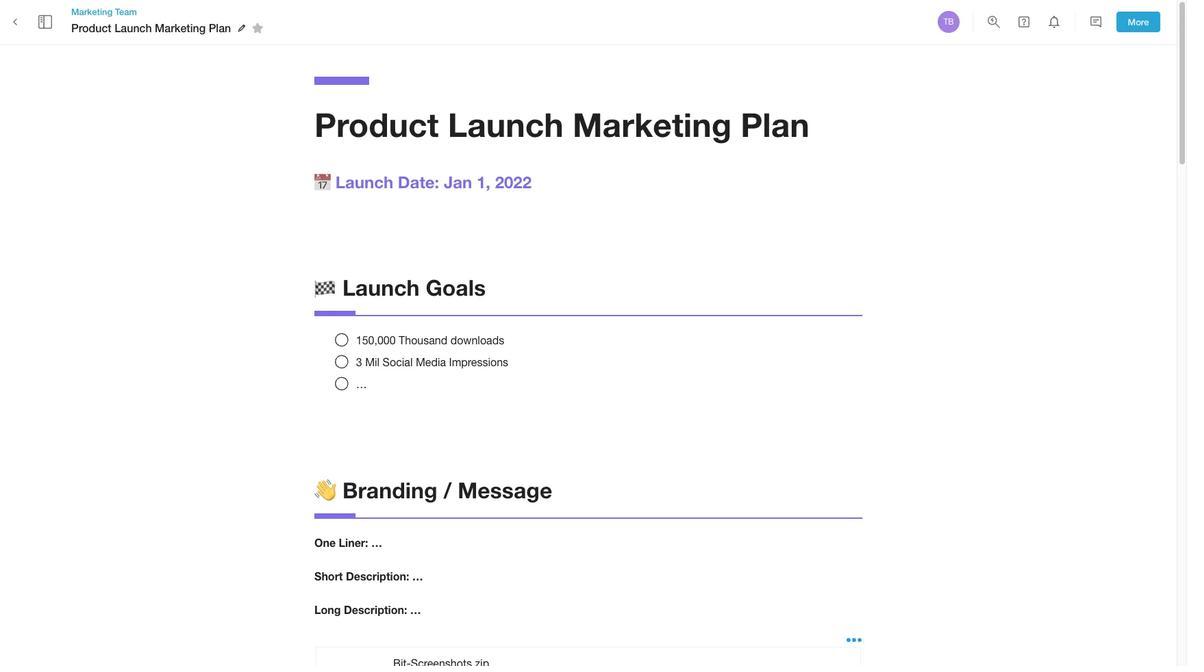 Task type: describe. For each thing, give the bounding box(es) containing it.
tb button
[[936, 9, 962, 35]]

150,000 thousand downloads
[[356, 334, 504, 347]]

… down 3
[[356, 378, 367, 390]]

message
[[458, 478, 552, 504]]

description: for short
[[346, 570, 409, 583]]

0 horizontal spatial product
[[71, 21, 111, 34]]

launch up "2022"
[[448, 105, 564, 144]]

/
[[444, 478, 452, 504]]

marketing team
[[71, 6, 137, 17]]

👋 branding / message
[[314, 478, 552, 504]]

… for long description: …
[[410, 604, 421, 617]]

more button
[[1117, 11, 1161, 32]]

1 horizontal spatial plan
[[741, 105, 810, 144]]

0 horizontal spatial plan
[[209, 21, 231, 34]]

social
[[383, 356, 413, 369]]

one liner: …
[[314, 537, 382, 550]]

3
[[356, 356, 362, 369]]

tb
[[944, 17, 954, 27]]

2022
[[495, 172, 532, 192]]

long
[[314, 604, 341, 617]]

launch down team
[[114, 21, 152, 34]]

📅 launch date: jan 1, 2022
[[314, 172, 532, 192]]

launch right 📅
[[335, 172, 393, 192]]

2 vertical spatial marketing
[[573, 105, 732, 144]]

branding
[[342, 478, 437, 504]]

📅
[[314, 172, 331, 192]]

1,
[[477, 172, 491, 192]]

1 vertical spatial product launch marketing plan
[[314, 105, 810, 144]]

0 horizontal spatial product launch marketing plan
[[71, 21, 231, 34]]



Task type: vqa. For each thing, say whether or not it's contained in the screenshot.
the left marketing
yes



Task type: locate. For each thing, give the bounding box(es) containing it.
description: down short description: …
[[344, 604, 407, 617]]

marketing team link
[[71, 5, 268, 18]]

product
[[71, 21, 111, 34], [314, 105, 439, 144]]

0 vertical spatial plan
[[209, 21, 231, 34]]

downloads
[[451, 334, 504, 347]]

jan
[[444, 172, 472, 192]]

… for short description: …
[[412, 570, 423, 583]]

… down short description: …
[[410, 604, 421, 617]]

impressions
[[449, 356, 508, 369]]

🏁 launch goals
[[314, 275, 486, 301]]

more
[[1128, 16, 1149, 27]]

date:
[[398, 172, 439, 192]]

plan
[[209, 21, 231, 34], [741, 105, 810, 144]]

marketing
[[71, 6, 112, 17], [155, 21, 206, 34], [573, 105, 732, 144]]

1 horizontal spatial product launch marketing plan
[[314, 105, 810, 144]]

product launch marketing plan
[[71, 21, 231, 34], [314, 105, 810, 144]]

1 vertical spatial description:
[[344, 604, 407, 617]]

0 vertical spatial description:
[[346, 570, 409, 583]]

…
[[356, 378, 367, 390], [371, 537, 382, 550], [412, 570, 423, 583], [410, 604, 421, 617]]

… up long description: …
[[412, 570, 423, 583]]

mil
[[365, 356, 380, 369]]

3 mil social media impressions
[[356, 356, 508, 369]]

description: for long
[[344, 604, 407, 617]]

0 vertical spatial product
[[71, 21, 111, 34]]

0 vertical spatial product launch marketing plan
[[71, 21, 231, 34]]

150,000
[[356, 334, 396, 347]]

… right liner:
[[371, 537, 382, 550]]

1 vertical spatial marketing
[[155, 21, 206, 34]]

long description: …
[[314, 604, 421, 617]]

1 horizontal spatial marketing
[[155, 21, 206, 34]]

… for one liner: …
[[371, 537, 382, 550]]

thousand
[[399, 334, 447, 347]]

1 horizontal spatial product
[[314, 105, 439, 144]]

media
[[416, 356, 446, 369]]

launch up 150,000
[[342, 275, 420, 301]]

1 vertical spatial plan
[[741, 105, 810, 144]]

team
[[115, 6, 137, 17]]

one
[[314, 537, 336, 550]]

description: up long description: …
[[346, 570, 409, 583]]

short description: …
[[314, 570, 423, 583]]

0 vertical spatial marketing
[[71, 6, 112, 17]]

1 vertical spatial product
[[314, 105, 439, 144]]

2 horizontal spatial marketing
[[573, 105, 732, 144]]

liner:
[[339, 537, 368, 550]]

👋
[[314, 478, 336, 504]]

0 horizontal spatial marketing
[[71, 6, 112, 17]]

short
[[314, 570, 343, 583]]

🏁
[[314, 275, 336, 301]]

description:
[[346, 570, 409, 583], [344, 604, 407, 617]]

launch
[[114, 21, 152, 34], [448, 105, 564, 144], [335, 172, 393, 192], [342, 275, 420, 301]]

goals
[[426, 275, 486, 301]]

favorite image
[[250, 20, 266, 36]]



